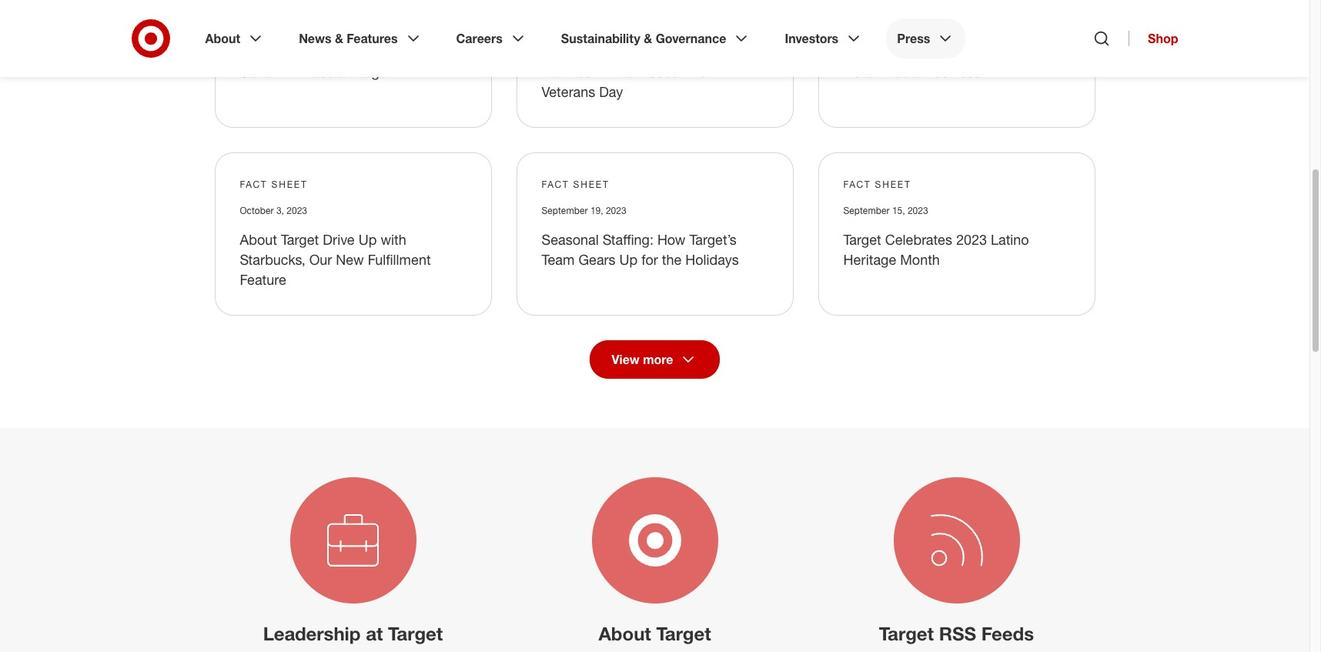 Task type: locate. For each thing, give the bounding box(es) containing it.
1 horizontal spatial fact sheet
[[542, 179, 610, 190]]

2023 inside target celebrates 2023 latino heritage month
[[956, 231, 987, 248]]

at
[[338, 63, 350, 80], [366, 622, 383, 645]]

careers
[[456, 31, 503, 46]]

2 september from the left
[[844, 205, 890, 216]]

2023
[[895, 17, 916, 28], [287, 205, 307, 216], [606, 205, 626, 216], [908, 205, 928, 216], [956, 231, 987, 248]]

1 vertical spatial for
[[642, 251, 658, 268]]

3 sheet from the left
[[875, 179, 911, 190]]

0 vertical spatial for
[[696, 63, 712, 80]]

september
[[542, 205, 588, 216], [844, 205, 890, 216]]

target's
[[1018, 43, 1066, 60]]

2023 up press
[[895, 17, 916, 28]]

september left 15,
[[844, 205, 890, 216]]

military
[[697, 43, 742, 60]]

sheet up 15,
[[875, 179, 911, 190]]

veterans
[[542, 83, 595, 100]]

press link
[[886, 18, 966, 59]]

october 16, 2023
[[844, 17, 916, 28]]

sheet up 3,
[[272, 179, 308, 190]]

2023 right 19,
[[606, 205, 626, 216]]

3,
[[276, 205, 284, 216]]

heritage
[[844, 251, 897, 268]]

0 horizontal spatial september
[[542, 205, 588, 216]]

0 horizontal spatial at
[[338, 63, 350, 80]]

3 fact from the left
[[844, 179, 871, 190]]

19,
[[591, 205, 603, 216]]

starbucks,
[[240, 251, 305, 268]]

about for about target
[[599, 622, 651, 645]]

0 vertical spatial october
[[844, 17, 878, 28]]

is
[[583, 43, 593, 60]]

at inside 'so many ways to holiday shop and save with ease at target'
[[338, 63, 350, 80]]

leadership at target
[[263, 622, 443, 645]]

rss
[[939, 622, 976, 645]]

& for news
[[335, 31, 343, 46]]

2 horizontal spatial fact
[[844, 179, 871, 190]]

fact
[[240, 179, 268, 190], [542, 179, 569, 190], [844, 179, 871, 190]]

sheet for celebrates
[[875, 179, 911, 190]]

2 horizontal spatial fact sheet
[[844, 179, 911, 190]]

so many ways to holiday shop and save with ease at target
[[240, 43, 462, 80]]

1 horizontal spatial up
[[620, 251, 638, 268]]

target is again thanking military families with a discount for veterans day
[[542, 43, 742, 100]]

1 horizontal spatial october
[[844, 17, 878, 28]]

2 fact from the left
[[542, 179, 569, 190]]

1 horizontal spatial fact
[[542, 179, 569, 190]]

feeds
[[982, 622, 1034, 645]]

2023 right 3,
[[287, 205, 307, 216]]

1 horizontal spatial sheet
[[573, 179, 610, 190]]

up
[[359, 231, 377, 248], [620, 251, 638, 268]]

target
[[542, 43, 580, 60], [354, 63, 391, 80], [281, 231, 319, 248], [844, 231, 881, 248], [388, 622, 443, 645], [656, 622, 711, 645], [879, 622, 934, 645]]

gears
[[579, 251, 616, 268]]

2023 left latino
[[956, 231, 987, 248]]

careers link
[[446, 18, 538, 59]]

0 vertical spatial at
[[338, 63, 350, 80]]

at down to
[[338, 63, 350, 80]]

learn more about roundel, target's retail media business
[[844, 43, 1066, 80]]

for
[[696, 63, 712, 80], [642, 251, 658, 268]]

0 vertical spatial up
[[359, 231, 377, 248]]

fact sheet
[[240, 179, 308, 190], [542, 179, 610, 190], [844, 179, 911, 190]]

leadership
[[263, 622, 361, 645]]

1 horizontal spatial with
[[381, 231, 406, 248]]

fact up october 3, 2023
[[240, 179, 268, 190]]

1 fact sheet from the left
[[240, 179, 308, 190]]

fact sheet up 'september 19, 2023'
[[542, 179, 610, 190]]

about inside about target drive up with starbucks, our new fulfillment feature
[[240, 231, 277, 248]]

1 & from the left
[[335, 31, 343, 46]]

news & features
[[299, 31, 398, 46]]

2 sheet from the left
[[573, 179, 610, 190]]

0 horizontal spatial with
[[274, 63, 300, 80]]

2 fact sheet from the left
[[542, 179, 610, 190]]

1 september from the left
[[542, 205, 588, 216]]

sheet up 19,
[[573, 179, 610, 190]]

roundel,
[[960, 43, 1014, 60]]

at right leadership
[[366, 622, 383, 645]]

shop
[[1148, 31, 1178, 46], [402, 43, 435, 60]]

seasonal staffing: how target's team gears up for the holidays link
[[542, 231, 739, 268]]

0 horizontal spatial up
[[359, 231, 377, 248]]

up down staffing:
[[620, 251, 638, 268]]

with inside target is again thanking military families with a discount for veterans day
[[596, 63, 622, 80]]

with down many
[[274, 63, 300, 80]]

about
[[205, 31, 240, 46], [918, 43, 956, 60], [240, 231, 277, 248], [599, 622, 651, 645]]

sheet for staffing:
[[573, 179, 610, 190]]

business
[[925, 63, 981, 80]]

fact up september 15, 2023
[[844, 179, 871, 190]]

1 horizontal spatial september
[[844, 205, 890, 216]]

shop inside 'so many ways to holiday shop and save with ease at target'
[[402, 43, 435, 60]]

0 horizontal spatial shop
[[402, 43, 435, 60]]

discount
[[637, 63, 692, 80]]

to
[[335, 43, 348, 60]]

about for about target drive up with starbucks, our new fulfillment feature
[[240, 231, 277, 248]]

fact up 'september 19, 2023'
[[542, 179, 569, 190]]

1 sheet from the left
[[272, 179, 308, 190]]

for down military
[[696, 63, 712, 80]]

1 horizontal spatial at
[[366, 622, 383, 645]]

drive
[[323, 231, 355, 248]]

sheet
[[272, 179, 308, 190], [573, 179, 610, 190], [875, 179, 911, 190]]

up up new
[[359, 231, 377, 248]]

2023 for 15,
[[908, 205, 928, 216]]

for left the at right
[[642, 251, 658, 268]]

0 horizontal spatial october
[[240, 205, 274, 216]]

15,
[[892, 205, 905, 216]]

2023 for 16,
[[895, 17, 916, 28]]

&
[[335, 31, 343, 46], [644, 31, 652, 46]]

0 horizontal spatial for
[[642, 251, 658, 268]]

0 horizontal spatial &
[[335, 31, 343, 46]]

0 horizontal spatial sheet
[[272, 179, 308, 190]]

fact sheet up september 15, 2023
[[844, 179, 911, 190]]

press
[[897, 31, 930, 46]]

october for october 3, 2023
[[240, 205, 274, 216]]

0 horizontal spatial fact
[[240, 179, 268, 190]]

thanking
[[636, 43, 693, 60]]

2 horizontal spatial with
[[596, 63, 622, 80]]

october left 3,
[[240, 205, 274, 216]]

1 vertical spatial up
[[620, 251, 638, 268]]

september up seasonal
[[542, 205, 588, 216]]

sheet for target
[[272, 179, 308, 190]]

about inside learn more about roundel, target's retail media business
[[918, 43, 956, 60]]

2 horizontal spatial sheet
[[875, 179, 911, 190]]

2 & from the left
[[644, 31, 652, 46]]

fact for target celebrates 2023 latino heritage month
[[844, 179, 871, 190]]

media
[[882, 63, 921, 80]]

1 horizontal spatial for
[[696, 63, 712, 80]]

governance
[[656, 31, 726, 46]]

october left 16,
[[844, 17, 878, 28]]

1 vertical spatial october
[[240, 205, 274, 216]]

sustainability & governance
[[561, 31, 726, 46]]

about link
[[194, 18, 276, 59]]

staffing:
[[603, 231, 654, 248]]

month
[[900, 251, 940, 268]]

with up fulfillment
[[381, 231, 406, 248]]

1 fact from the left
[[240, 179, 268, 190]]

2023 right 15,
[[908, 205, 928, 216]]

with
[[274, 63, 300, 80], [596, 63, 622, 80], [381, 231, 406, 248]]

october
[[844, 17, 878, 28], [240, 205, 274, 216]]

1 horizontal spatial &
[[644, 31, 652, 46]]

target's
[[689, 231, 737, 248]]

holidays
[[686, 251, 739, 268]]

september for seasonal
[[542, 205, 588, 216]]

fact sheet up october 3, 2023
[[240, 179, 308, 190]]

fact sheet for about
[[240, 179, 308, 190]]

target celebrates 2023 latino heritage month
[[844, 231, 1029, 268]]

more
[[882, 43, 914, 60]]

with up "day"
[[596, 63, 622, 80]]

3 fact sheet from the left
[[844, 179, 911, 190]]

0 horizontal spatial fact sheet
[[240, 179, 308, 190]]



Task type: describe. For each thing, give the bounding box(es) containing it.
sustainability
[[561, 31, 640, 46]]

about for about
[[205, 31, 240, 46]]

seasonal
[[542, 231, 599, 248]]

news
[[299, 31, 331, 46]]

learn
[[844, 43, 879, 60]]

fact sheet for seasonal
[[542, 179, 610, 190]]

more
[[643, 352, 673, 367]]

again
[[597, 43, 632, 60]]

new
[[336, 251, 364, 268]]

features
[[347, 31, 398, 46]]

latino
[[991, 231, 1029, 248]]

fact for about target drive up with starbucks, our new fulfillment feature
[[240, 179, 268, 190]]

and
[[439, 43, 462, 60]]

news & features link
[[288, 18, 433, 59]]

feature
[[240, 271, 286, 288]]

for inside seasonal staffing: how target's team gears up for the holidays
[[642, 251, 658, 268]]

with inside about target drive up with starbucks, our new fulfillment feature
[[381, 231, 406, 248]]

retail
[[844, 63, 878, 80]]

celebrates
[[885, 231, 952, 248]]

the
[[662, 251, 682, 268]]

many
[[261, 43, 295, 60]]

about target drive up with starbucks, our new fulfillment feature link
[[240, 231, 431, 288]]

ease
[[304, 63, 334, 80]]

2023 for 19,
[[606, 205, 626, 216]]

for inside target is again thanking military families with a discount for veterans day
[[696, 63, 712, 80]]

seasonal staffing: how target's team gears up for the holidays
[[542, 231, 739, 268]]

target rss feeds
[[879, 622, 1034, 645]]

learn more about roundel, target's retail media business link
[[844, 43, 1066, 80]]

1 horizontal spatial shop
[[1148, 31, 1178, 46]]

so
[[240, 43, 257, 60]]

view more
[[612, 352, 673, 367]]

our
[[309, 251, 332, 268]]

october 3, 2023
[[240, 205, 307, 216]]

save
[[240, 63, 270, 80]]

team
[[542, 251, 575, 268]]

fact sheet for target
[[844, 179, 911, 190]]

about target drive up with starbucks, our new fulfillment feature
[[240, 231, 431, 288]]

so many ways to holiday shop and save with ease at target link
[[240, 43, 462, 80]]

day
[[599, 83, 623, 100]]

& for sustainability
[[644, 31, 652, 46]]

up inside about target drive up with starbucks, our new fulfillment feature
[[359, 231, 377, 248]]

target inside 'so many ways to holiday shop and save with ease at target'
[[354, 63, 391, 80]]

ways
[[298, 43, 332, 60]]

a
[[625, 63, 633, 80]]

october for october 16, 2023
[[844, 17, 878, 28]]

fact for seasonal staffing: how target's team gears up for the holidays
[[542, 179, 569, 190]]

about target
[[599, 622, 711, 645]]

view
[[612, 352, 640, 367]]

shop link
[[1129, 31, 1178, 46]]

sustainability & governance link
[[550, 18, 762, 59]]

september 19, 2023
[[542, 205, 626, 216]]

2023 for celebrates
[[956, 231, 987, 248]]

target inside target is again thanking military families with a discount for veterans day
[[542, 43, 580, 60]]

september for target
[[844, 205, 890, 216]]

september 15, 2023
[[844, 205, 928, 216]]

how
[[657, 231, 686, 248]]

1 vertical spatial at
[[366, 622, 383, 645]]

with inside 'so many ways to holiday shop and save with ease at target'
[[274, 63, 300, 80]]

up inside seasonal staffing: how target's team gears up for the holidays
[[620, 251, 638, 268]]

investors
[[785, 31, 839, 46]]

view more button
[[589, 340, 720, 379]]

families
[[542, 63, 592, 80]]

investors link
[[774, 18, 874, 59]]

2023 for 3,
[[287, 205, 307, 216]]

target inside about target drive up with starbucks, our new fulfillment feature
[[281, 231, 319, 248]]

target is again thanking military families with a discount for veterans day link
[[542, 43, 742, 100]]

target inside target celebrates 2023 latino heritage month
[[844, 231, 881, 248]]

target celebrates 2023 latino heritage month link
[[844, 231, 1029, 268]]

holiday
[[352, 43, 398, 60]]

16,
[[880, 17, 893, 28]]

fulfillment
[[368, 251, 431, 268]]



Task type: vqa. For each thing, say whether or not it's contained in the screenshot.
first In from the right
no



